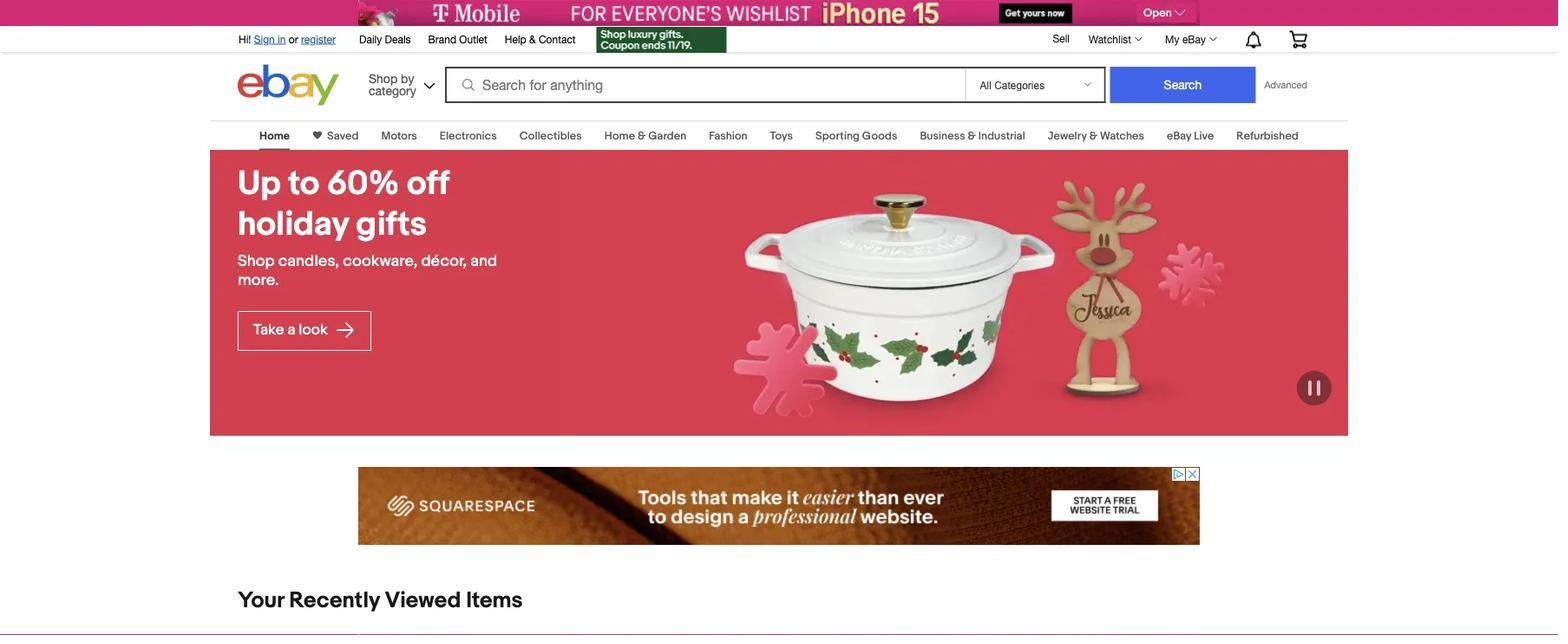 Task type: vqa. For each thing, say whether or not it's contained in the screenshot.
offer within the or Best Offer Free shipping Free returns Last one
no



Task type: locate. For each thing, give the bounding box(es) containing it.
1 vertical spatial shop
[[238, 252, 275, 271]]

& right jewelry
[[1089, 129, 1098, 143]]

off
[[407, 164, 449, 204]]

or
[[289, 33, 298, 45]]

sign
[[254, 33, 275, 45]]

ebay right my
[[1182, 33, 1206, 45]]

ebay live link
[[1167, 129, 1214, 143]]

saved
[[327, 129, 359, 143]]

my ebay link
[[1156, 29, 1225, 49]]

1 vertical spatial ebay
[[1167, 129, 1191, 143]]

goods
[[862, 129, 897, 143]]

1 vertical spatial advertisement region
[[358, 468, 1200, 546]]

candles,
[[278, 252, 339, 271]]

up to 60% off holiday gifts shop candles, cookware, décor, and more.
[[238, 164, 497, 290]]

sporting goods link
[[816, 129, 897, 143]]

& for business
[[968, 129, 976, 143]]

1 horizontal spatial shop
[[369, 71, 398, 85]]

& left garden
[[638, 129, 646, 143]]

refurbished
[[1237, 129, 1299, 143]]

watchlist link
[[1079, 29, 1151, 49]]

&
[[529, 33, 536, 45], [638, 129, 646, 143], [968, 129, 976, 143], [1089, 129, 1098, 143]]

take a look link
[[238, 311, 371, 351]]

60%
[[327, 164, 399, 204]]

2 home from the left
[[605, 129, 635, 143]]

brand outlet
[[428, 33, 487, 45]]

industrial
[[978, 129, 1025, 143]]

1 horizontal spatial home
[[605, 129, 635, 143]]

& inside the help & contact link
[[529, 33, 536, 45]]

up to 60% off holiday gifts link
[[238, 164, 526, 245]]

electronics
[[440, 129, 497, 143]]

account navigation
[[229, 22, 1320, 55]]

0 horizontal spatial shop
[[238, 252, 275, 271]]

help & contact link
[[505, 30, 576, 49]]

open button
[[1137, 3, 1196, 23]]

sell
[[1053, 32, 1070, 44]]

advertisement region
[[358, 0, 1200, 26], [358, 468, 1200, 546]]

& for help
[[529, 33, 536, 45]]

help
[[505, 33, 526, 45]]

sell link
[[1045, 32, 1078, 44]]

deals
[[385, 33, 411, 45]]

shop
[[369, 71, 398, 85], [238, 252, 275, 271]]

shop inside 'up to 60% off holiday gifts shop candles, cookware, décor, and more.'
[[238, 252, 275, 271]]

watchlist
[[1089, 33, 1131, 45]]

1 home from the left
[[259, 129, 290, 143]]

your
[[238, 588, 284, 615]]

my ebay
[[1165, 33, 1206, 45]]

ebay
[[1182, 33, 1206, 45], [1167, 129, 1191, 143]]

collectibles link
[[519, 129, 582, 143]]

to
[[288, 164, 319, 204]]

toys link
[[770, 129, 793, 143]]

ebay left live on the top right of the page
[[1167, 129, 1191, 143]]

help & contact
[[505, 33, 576, 45]]

& right business
[[968, 129, 976, 143]]

jewelry
[[1048, 129, 1087, 143]]

home & garden
[[605, 129, 686, 143]]

outlet
[[459, 33, 487, 45]]

jewelry & watches
[[1048, 129, 1144, 143]]

my
[[1165, 33, 1180, 45]]

your shopping cart image
[[1288, 31, 1308, 48]]

home left garden
[[605, 129, 635, 143]]

1 advertisement region from the top
[[358, 0, 1200, 26]]

sporting
[[816, 129, 860, 143]]

sign in link
[[254, 33, 286, 45]]

home
[[259, 129, 290, 143], [605, 129, 635, 143]]

shop left by
[[369, 71, 398, 85]]

2 advertisement region from the top
[[358, 468, 1200, 546]]

None submit
[[1110, 67, 1256, 103]]

up to 60% off holiday gifts main content
[[0, 110, 1558, 636]]

brand
[[428, 33, 456, 45]]

jewelry & watches link
[[1048, 129, 1144, 143]]

ebay inside account navigation
[[1182, 33, 1206, 45]]

daily deals link
[[359, 30, 411, 49]]

& right help
[[529, 33, 536, 45]]

get the coupon image
[[597, 27, 727, 53]]

0 vertical spatial shop
[[369, 71, 398, 85]]

recently
[[289, 588, 380, 615]]

take
[[253, 322, 284, 340]]

up
[[238, 164, 281, 204]]

0 vertical spatial advertisement region
[[358, 0, 1200, 26]]

advanced link
[[1256, 68, 1316, 102]]

home up 'up'
[[259, 129, 290, 143]]

shop inside the "shop by category"
[[369, 71, 398, 85]]

motors link
[[381, 129, 417, 143]]

toys
[[770, 129, 793, 143]]

0 vertical spatial ebay
[[1182, 33, 1206, 45]]

shop up "more."
[[238, 252, 275, 271]]

in
[[278, 33, 286, 45]]

0 horizontal spatial home
[[259, 129, 290, 143]]

refurbished link
[[1237, 129, 1299, 143]]



Task type: describe. For each thing, give the bounding box(es) containing it.
hi!
[[239, 33, 251, 45]]

watches
[[1100, 129, 1144, 143]]

business
[[920, 129, 965, 143]]

cookware,
[[343, 252, 418, 271]]

live
[[1194, 129, 1214, 143]]

electronics link
[[440, 129, 497, 143]]

viewed
[[385, 588, 461, 615]]

open
[[1143, 6, 1172, 20]]

more.
[[238, 271, 279, 290]]

register
[[301, 33, 336, 45]]

shop by category button
[[361, 65, 439, 102]]

ebay inside up to 60% off holiday gifts main content
[[1167, 129, 1191, 143]]

hi! sign in or register
[[239, 33, 336, 45]]

& for jewelry
[[1089, 129, 1098, 143]]

gifts
[[356, 205, 427, 245]]

fashion link
[[709, 129, 748, 143]]

décor,
[[421, 252, 467, 271]]

home for home
[[259, 129, 290, 143]]

category
[[369, 83, 416, 98]]

a
[[287, 322, 295, 340]]

Search for anything text field
[[448, 69, 962, 102]]

take a look
[[253, 322, 331, 340]]

home for home & garden
[[605, 129, 635, 143]]

and
[[470, 252, 497, 271]]

motors
[[381, 129, 417, 143]]

fashion
[[709, 129, 748, 143]]

business & industrial
[[920, 129, 1025, 143]]

daily
[[359, 33, 382, 45]]

collectibles
[[519, 129, 582, 143]]

shop by category banner
[[229, 22, 1320, 110]]

shop by category
[[369, 71, 416, 98]]

brand outlet link
[[428, 30, 487, 49]]

contact
[[539, 33, 576, 45]]

home & garden link
[[605, 129, 686, 143]]

register link
[[301, 33, 336, 45]]

by
[[401, 71, 414, 85]]

your recently viewed items
[[238, 588, 523, 615]]

none submit inside shop by category banner
[[1110, 67, 1256, 103]]

& for home
[[638, 129, 646, 143]]

advanced
[[1264, 79, 1307, 91]]

holiday
[[238, 205, 349, 245]]

business & industrial link
[[920, 129, 1025, 143]]

sporting goods
[[816, 129, 897, 143]]

items
[[466, 588, 523, 615]]

daily deals
[[359, 33, 411, 45]]

saved link
[[322, 129, 359, 143]]

advertisement region inside up to 60% off holiday gifts main content
[[358, 468, 1200, 546]]

garden
[[648, 129, 686, 143]]

ebay live
[[1167, 129, 1214, 143]]

look
[[299, 322, 328, 340]]



